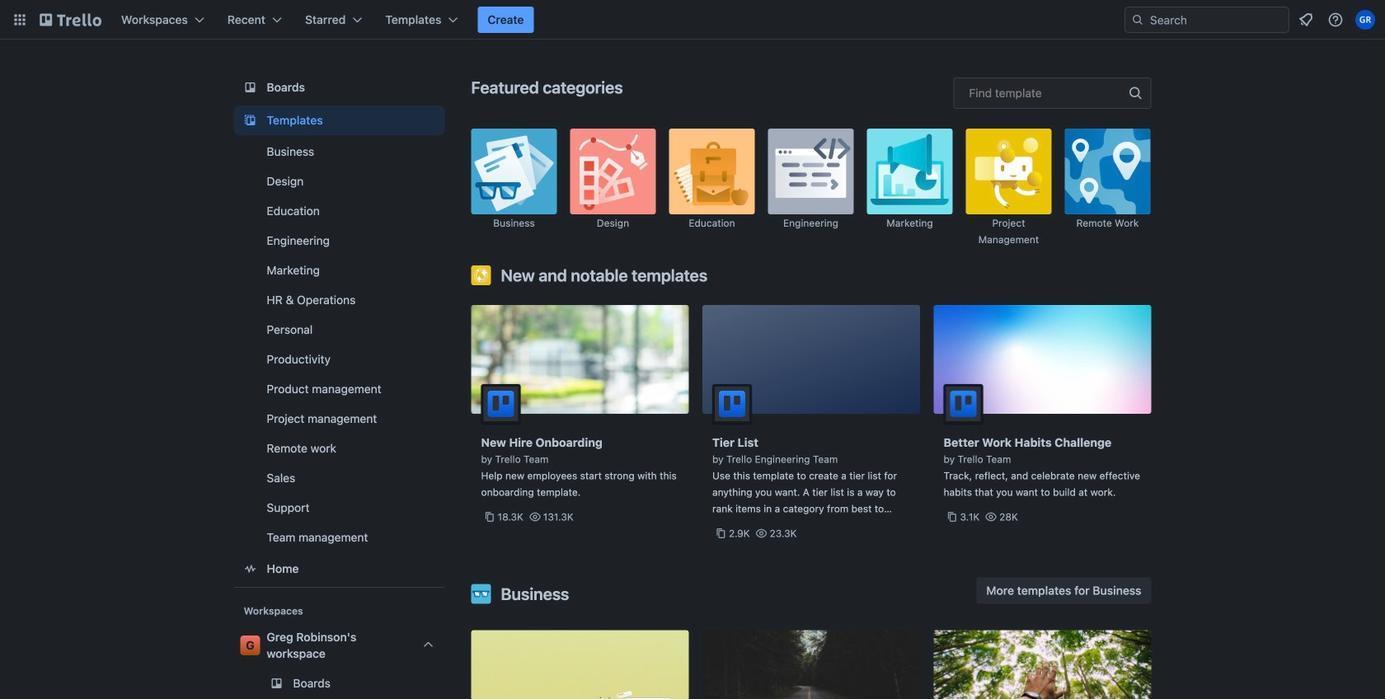 Task type: vqa. For each thing, say whether or not it's contained in the screenshot.
Add board image
no



Task type: locate. For each thing, give the bounding box(es) containing it.
2 business icon image from the top
[[471, 584, 491, 604]]

template board image
[[240, 111, 260, 130]]

marketing icon image
[[867, 129, 953, 214]]

0 vertical spatial business icon image
[[471, 129, 557, 214]]

greg robinson (gregrobinson96) image
[[1356, 10, 1376, 30]]

trello team image
[[944, 384, 984, 424]]

search image
[[1132, 13, 1145, 26]]

business icon image
[[471, 129, 557, 214], [471, 584, 491, 604]]

open information menu image
[[1328, 12, 1345, 28]]

home image
[[240, 559, 260, 579]]

board image
[[240, 78, 260, 97]]

1 vertical spatial business icon image
[[471, 584, 491, 604]]

None field
[[954, 78, 1152, 109]]

trello engineering team image
[[713, 384, 752, 424]]

0 notifications image
[[1297, 10, 1316, 30]]



Task type: describe. For each thing, give the bounding box(es) containing it.
trello team image
[[481, 384, 521, 424]]

primary element
[[0, 0, 1386, 40]]

project management icon image
[[966, 129, 1052, 214]]

back to home image
[[40, 7, 101, 33]]

remote work icon image
[[1065, 129, 1151, 214]]

Search field
[[1145, 8, 1289, 31]]

engineering icon image
[[768, 129, 854, 214]]

education icon image
[[669, 129, 755, 214]]

design icon image
[[570, 129, 656, 214]]

1 business icon image from the top
[[471, 129, 557, 214]]



